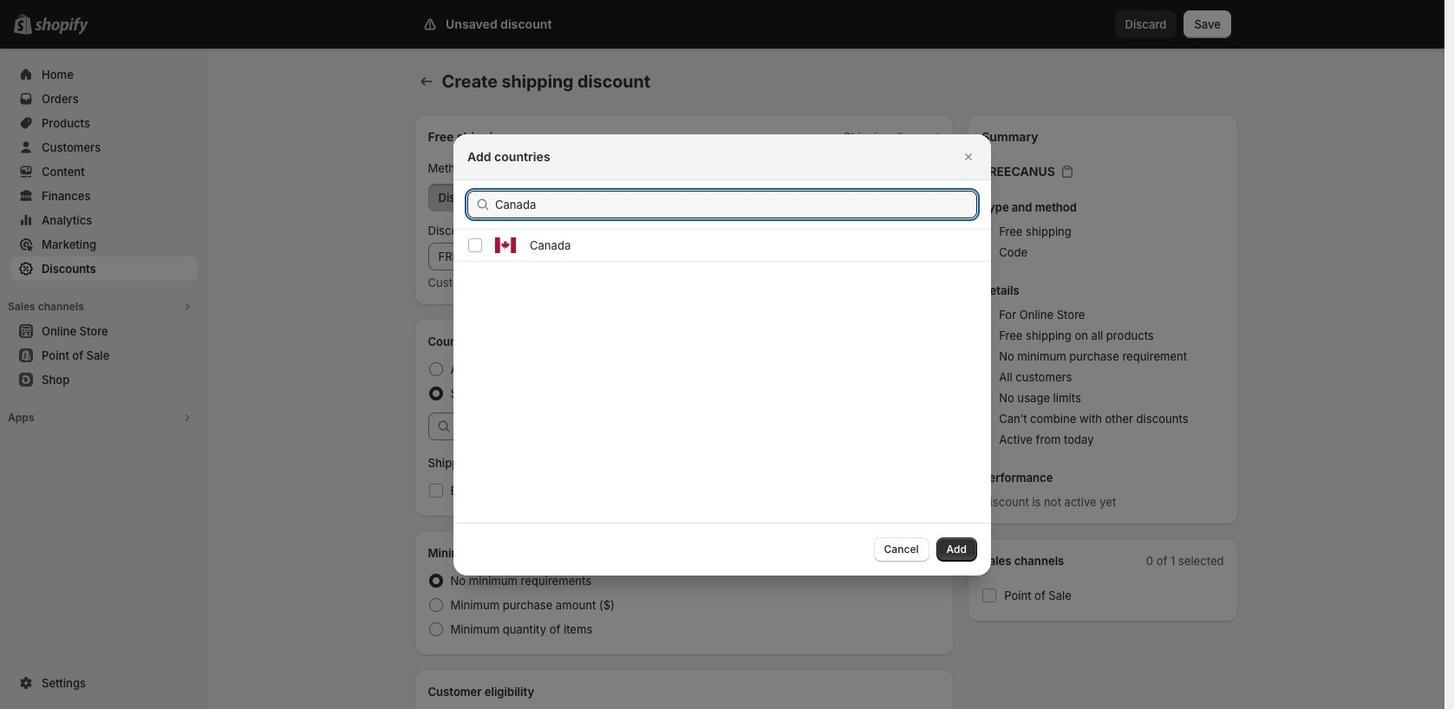 Task type: describe. For each thing, give the bounding box(es) containing it.
shopify image
[[35, 17, 88, 35]]



Task type: locate. For each thing, give the bounding box(es) containing it.
Search countries text field
[[495, 190, 978, 218]]

dialog
[[0, 134, 1445, 576]]



Task type: vqa. For each thing, say whether or not it's contained in the screenshot.
text field
no



